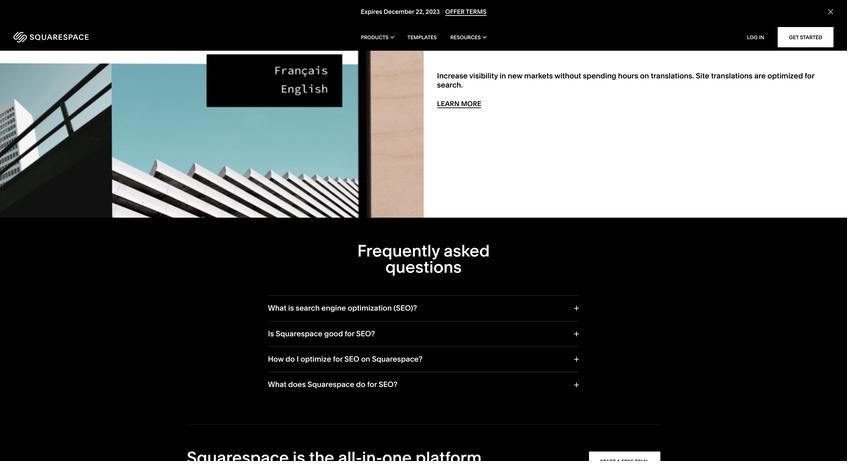 Task type: locate. For each thing, give the bounding box(es) containing it.
how
[[268, 355, 284, 364]]

get started link
[[779, 27, 834, 47]]

what left is
[[268, 304, 287, 313]]

squarespace?
[[372, 355, 423, 364]]

what is search engine optimization (seo)?
[[268, 304, 417, 313]]

for inside increase visibility in new markets without spending hours on translations. site translations are optimized for search.
[[806, 72, 815, 81]]

on inside increase visibility in new markets without spending hours on translations. site translations are optimized for search.
[[641, 72, 650, 81]]

optimize
[[301, 355, 332, 364]]

frequently
[[358, 241, 440, 261]]

0 vertical spatial do
[[286, 355, 295, 364]]

squarespace logo link
[[14, 32, 178, 43]]

translations
[[712, 72, 753, 81]]

for
[[806, 72, 815, 81], [345, 330, 355, 339], [333, 355, 343, 364], [368, 381, 377, 390]]

what
[[268, 304, 287, 313], [268, 381, 287, 390]]

what for what does squarespace do for seo?
[[268, 381, 287, 390]]

without
[[555, 72, 582, 81]]

resources
[[451, 34, 481, 40]]

1 what from the top
[[268, 304, 287, 313]]

templates
[[408, 34, 437, 40]]

1 vertical spatial do
[[356, 381, 366, 390]]

seo? down squarespace?
[[379, 381, 398, 390]]

0 horizontal spatial seo?
[[356, 330, 375, 339]]

squarespace up i
[[276, 330, 323, 339]]

on right seo at the bottom
[[361, 355, 371, 364]]

1 horizontal spatial seo?
[[379, 381, 398, 390]]

what does squarespace do for seo?
[[268, 381, 398, 390]]

what for what is search engine optimization (seo)?
[[268, 304, 287, 313]]

resources button
[[451, 24, 487, 51]]

on
[[641, 72, 650, 81], [361, 355, 371, 364]]

in
[[760, 34, 765, 40]]

i
[[297, 355, 299, 364]]

started
[[801, 34, 823, 40]]

1 vertical spatial on
[[361, 355, 371, 364]]

1 horizontal spatial do
[[356, 381, 366, 390]]

is
[[288, 304, 294, 313]]

2 what from the top
[[268, 381, 287, 390]]

seo? down optimization
[[356, 330, 375, 339]]

do left i
[[286, 355, 295, 364]]

squarespace logo image
[[14, 32, 89, 43]]

on right "hours"
[[641, 72, 650, 81]]

does
[[288, 381, 306, 390]]

0 horizontal spatial do
[[286, 355, 295, 364]]

1 horizontal spatial on
[[641, 72, 650, 81]]

search.
[[437, 80, 463, 90]]

is squarespace good for seo?
[[268, 330, 375, 339]]

what left does
[[268, 381, 287, 390]]

do down seo at the bottom
[[356, 381, 366, 390]]

0 vertical spatial on
[[641, 72, 650, 81]]

2023
[[426, 8, 440, 16]]

increase
[[437, 72, 468, 81]]

good
[[325, 330, 343, 339]]

templates link
[[408, 24, 437, 51]]

translations.
[[651, 72, 695, 81]]

squarespace
[[276, 330, 323, 339], [308, 381, 355, 390]]

do
[[286, 355, 295, 364], [356, 381, 366, 390]]

seo?
[[356, 330, 375, 339], [379, 381, 398, 390]]

squarespace down how do i optimize for seo on squarespace? at the bottom left of page
[[308, 381, 355, 390]]

optimized
[[768, 72, 804, 81]]

optimization
[[348, 304, 392, 313]]

in
[[500, 72, 507, 81]]

learn
[[437, 100, 460, 108]]

0 vertical spatial what
[[268, 304, 287, 313]]

learn more
[[437, 100, 482, 108]]

1 vertical spatial what
[[268, 381, 287, 390]]



Task type: vqa. For each thing, say whether or not it's contained in the screenshot.
on within Increase Visibility In New Markets Without Spending Hours On Translations. Site Translations Are Optimized For Search.
yes



Task type: describe. For each thing, give the bounding box(es) containing it.
get started
[[790, 34, 823, 40]]

log             in link
[[748, 34, 765, 40]]

0 vertical spatial seo?
[[356, 330, 375, 339]]

is
[[268, 330, 274, 339]]

spending
[[583, 72, 617, 81]]

frequently asked questions
[[358, 241, 490, 277]]

offer terms
[[445, 8, 487, 16]]

22,
[[416, 8, 424, 16]]

engine
[[322, 304, 346, 313]]

log
[[748, 34, 758, 40]]

1 vertical spatial squarespace
[[308, 381, 355, 390]]

offer terms link
[[445, 8, 487, 16]]

site
[[696, 72, 710, 81]]

seo
[[345, 355, 360, 364]]

increase visibility in new markets without spending hours on translations. site translations are optimized for search.
[[437, 72, 815, 90]]

expires
[[361, 8, 382, 16]]

december
[[384, 8, 414, 16]]

get
[[790, 34, 800, 40]]

hours
[[619, 72, 639, 81]]

markets
[[525, 72, 553, 81]]

are
[[755, 72, 767, 81]]

offer
[[445, 8, 465, 16]]

how do i optimize for seo on squarespace?
[[268, 355, 423, 364]]

questions
[[386, 257, 462, 277]]

0 vertical spatial squarespace
[[276, 330, 323, 339]]

1 vertical spatial seo?
[[379, 381, 398, 390]]

log             in
[[748, 34, 765, 40]]

products button
[[361, 24, 394, 51]]

search
[[296, 304, 320, 313]]

more
[[461, 100, 482, 108]]

(seo)?
[[394, 304, 417, 313]]

visibility
[[470, 72, 498, 81]]

products
[[361, 34, 389, 40]]

asked
[[444, 241, 490, 261]]

learn more link
[[437, 100, 482, 108]]

site translation extension ui image
[[0, 0, 424, 218]]

expires december 22, 2023
[[361, 8, 440, 16]]

terms
[[466, 8, 487, 16]]

new
[[508, 72, 523, 81]]

0 horizontal spatial on
[[361, 355, 371, 364]]



